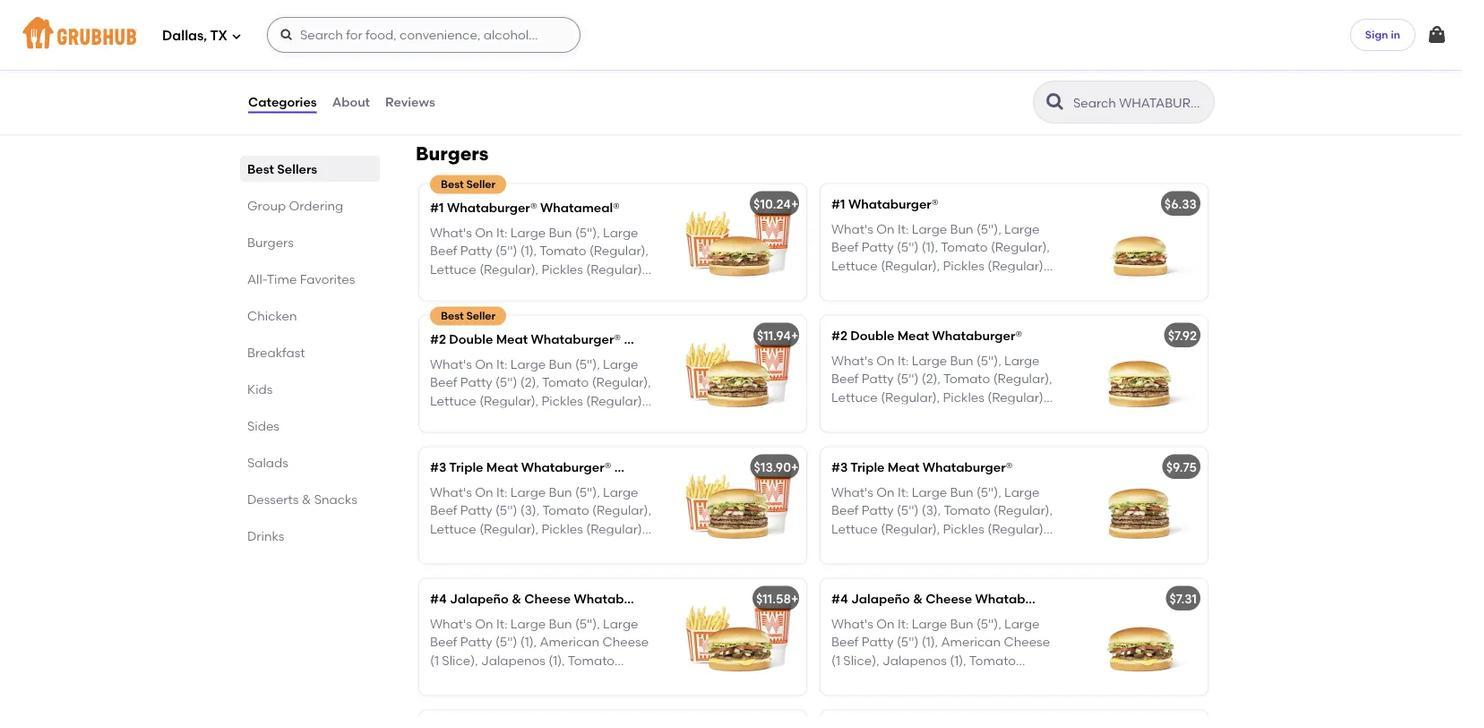 Task type: vqa. For each thing, say whether or not it's contained in the screenshot.
What's inside the What's On It: Large Bun (5"), Large Beef Patty (5") (1), Tomato (Regular), Lettuce (Regular), Pickles (Regular), Diced Onions (Regular), Mustard (Regular)
yes



Task type: describe. For each thing, give the bounding box(es) containing it.
tomato, inside what's on it: whataburger® (10), tomato, lettuce, pickles, diced onions, mustard (4oz), mayonnaise (4oz), ketchup (4oz)
[[430, 44, 480, 59]]

what's for #2 double meat whataburger®
[[832, 354, 874, 369]]

burgers inside tab
[[247, 235, 294, 250]]

time
[[267, 272, 297, 287]]

lettuce for #1 whataburger®
[[832, 259, 878, 274]]

dallas,
[[162, 28, 207, 44]]

(regular) for #2 double meat whataburger® whatameal®
[[430, 430, 486, 445]]

(regular) for #3 triple meat whataburger® whatameal®
[[430, 558, 486, 574]]

best for #2
[[441, 310, 464, 323]]

seller for double
[[467, 310, 496, 323]]

(10), inside what's on it: whataburger® (10), tomato, lettuce, pickles, diced onions, mustard (4oz), mayonnaise (4oz), ketchup (4oz)
[[603, 26, 627, 41]]

0 horizontal spatial svg image
[[231, 31, 242, 42]]

salads tab
[[247, 454, 373, 472]]

#4 jalapeño & cheese whataburger®
[[832, 592, 1066, 607]]

pickles for #3 triple meat whataburger®
[[943, 522, 985, 537]]

what's inside what's on it: double meat whataburger® (10), tomato, lettuce, pickles, diced onions, mustard (4oz), mayonnaise (4oz), ketchup (4oz)
[[832, 26, 874, 41]]

whataburger® inside what's on it: double meat whataburger® (10), tomato, lettuce, pickles, diced onions, mustard (4oz), mayonnaise (4oz), ketchup (4oz)
[[832, 44, 921, 59]]

onions for #2 double meat whataburger®
[[870, 408, 913, 424]]

#1 whataburger® whatameal®
[[430, 200, 620, 216]]

beef for #3 triple meat whataburger®
[[832, 504, 859, 519]]

diced inside what's on it: double meat whataburger® (10), tomato, lettuce, pickles, diced onions, mustard (4oz), mayonnaise (4oz), ketchup (4oz)
[[880, 62, 915, 77]]

1 horizontal spatial burgers
[[416, 143, 489, 165]]

#1 whataburger®
[[832, 197, 939, 212]]

#5 bacon & cheese whataburger® whatameal® image
[[672, 712, 807, 718]]

salads
[[247, 455, 289, 471]]

(5"), for #1 whataburger®
[[977, 222, 1002, 237]]

whataburger® inside what's on it: whataburger® (10), tomato, lettuce, pickles, diced onions, mustard (4oz), mayonnaise (4oz), ketchup (4oz)
[[511, 26, 600, 41]]

onions for #1 whataburger®
[[870, 277, 913, 292]]

pickles for #2 double meat whataburger® whatameal®
[[542, 394, 583, 409]]

#1 whataburger® whatameal® image
[[672, 185, 807, 301]]

all-time favorites tab
[[247, 270, 373, 289]]

#2 for #2 double meat whataburger®
[[832, 329, 848, 344]]

best for #1
[[441, 178, 464, 191]]

$11.58 +
[[756, 592, 799, 607]]

what's on it: large bun (5"), large beef patty (5") (3), tomato (regular), lettuce (regular), pickles (regular), diced onions (regular), mustard (regular) for #3 triple meat whataburger® whatameal®
[[430, 486, 652, 574]]

about button
[[331, 70, 371, 134]]

(3), for #3 triple meat whataburger® whatameal®
[[520, 504, 540, 519]]

onions for #2 double meat whataburger® whatameal®
[[469, 412, 512, 427]]

sides tab
[[247, 417, 373, 436]]

#3 triple meat whataburger® image
[[1074, 448, 1208, 565]]

(5") for #1 whataburger®
[[897, 240, 919, 256]]

on for #3 triple meat whataburger®
[[877, 486, 895, 501]]

on for 10 whataburger® box
[[475, 26, 494, 41]]

(1),
[[922, 240, 939, 256]]

mustard for #2 double meat whataburger® whatameal®
[[577, 412, 627, 427]]

what's on it: large bun (5"), large beef patty (5") (2), tomato (regular), lettuce (regular), pickles (regular), diced onions (regular), mustard (regular) for #2 double meat whataburger®
[[832, 354, 1053, 442]]

mayonnaise inside what's on it: whataburger® (10), tomato, lettuce, pickles, diced onions, mustard (4oz), mayonnaise (4oz), ketchup (4oz)
[[568, 62, 641, 77]]

what's on it: double meat whataburger® (10), tomato, lettuce, pickles, diced onions, mustard (4oz), mayonnaise (4oz), ketchup (4oz)
[[832, 26, 1054, 96]]

(5") for #2 double meat whataburger®
[[897, 372, 919, 387]]

pickles, inside what's on it: whataburger® (10), tomato, lettuce, pickles, diced onions, mustard (4oz), mayonnaise (4oz), ketchup (4oz)
[[536, 44, 581, 59]]

ordering
[[289, 198, 343, 213]]

#2 double meat whataburger®
[[832, 329, 1023, 344]]

patty for #1 whataburger®
[[862, 240, 894, 256]]

bun for #3 triple meat whataburger®
[[951, 486, 974, 501]]

it: for #3 triple meat whataburger® whatameal®
[[497, 486, 508, 501]]

10 double meat whataburger® box image
[[1074, 0, 1208, 105]]

triple for #3 triple meat whataburger®
[[851, 460, 885, 476]]

kids tab
[[247, 380, 373, 399]]

main navigation navigation
[[0, 0, 1463, 70]]

drinks tab
[[247, 527, 373, 546]]

$9.75
[[1167, 460, 1197, 476]]

onions, inside what's on it: double meat whataburger® (10), tomato, lettuce, pickles, diced onions, mustard (4oz), mayonnaise (4oz), ketchup (4oz)
[[918, 62, 964, 77]]

drinks
[[247, 529, 284, 544]]

pickles, inside what's on it: double meat whataburger® (10), tomato, lettuce, pickles, diced onions, mustard (4oz), mayonnaise (4oz), ketchup (4oz)
[[832, 62, 877, 77]]

what's for #3 triple meat whataburger®
[[832, 486, 874, 501]]

desserts & snacks tab
[[247, 490, 373, 509]]

beef for #1 whataburger®
[[832, 240, 859, 256]]

+ for $13.90 +
[[791, 460, 799, 476]]

#4 for #4 jalapeño & cheese whataburger®
[[832, 592, 848, 607]]

(3), for #3 triple meat whataburger®
[[922, 504, 941, 519]]

meat for #3 triple meat whataburger® whatameal®
[[487, 460, 518, 476]]

diced for #2 double meat whataburger® whatameal®
[[430, 412, 466, 427]]

cheese for #4 jalapeño & cheese whataburger®
[[926, 592, 973, 607]]

$13.90 +
[[754, 460, 799, 476]]

bun for #3 triple meat whataburger® whatameal®
[[549, 486, 572, 501]]

#3 for #3 triple meat whataburger® whatameal®
[[430, 460, 447, 476]]

10
[[430, 0, 443, 16]]

mustard inside what's on it: whataburger® (10), tomato, lettuce, pickles, diced onions, mustard (4oz), mayonnaise (4oz), ketchup (4oz)
[[479, 62, 529, 77]]

onions for #3 triple meat whataburger®
[[870, 540, 913, 555]]

box
[[539, 0, 562, 16]]

+ for $11.58 +
[[791, 592, 799, 607]]

#1 for #1 whataburger® whatameal®
[[430, 200, 444, 216]]

lettuce for #3 triple meat whataburger® whatameal®
[[430, 522, 477, 537]]

favorites
[[300, 272, 355, 287]]

seller for whataburger®
[[467, 178, 496, 191]]

group ordering tab
[[247, 196, 373, 215]]

sides
[[247, 419, 280, 434]]

tomato for #3 triple meat whataburger®
[[944, 504, 991, 519]]

patty for #2 double meat whataburger®
[[862, 372, 894, 387]]

onions for #3 triple meat whataburger® whatameal®
[[469, 540, 512, 555]]

meat for #2 double meat whataburger® whatameal®
[[496, 332, 528, 347]]

(5") for #3 triple meat whataburger® whatameal®
[[496, 504, 517, 519]]

10 whataburger® box image
[[672, 0, 807, 105]]

chicken
[[247, 308, 297, 324]]

tomato for #3 triple meat whataburger® whatameal®
[[543, 504, 589, 519]]

on for #2 double meat whataburger® whatameal®
[[475, 357, 494, 373]]

lettuce for #2 double meat whataburger® whatameal®
[[430, 394, 477, 409]]

(2), for #2 double meat whataburger® whatameal®
[[520, 376, 540, 391]]

what's on it: large bun (5"), large beef patty (5") (1), tomato (regular), lettuce (regular), pickles (regular), diced onions (regular), mustard (regular)
[[832, 222, 1050, 310]]

snacks
[[314, 492, 358, 507]]

lettuce for #2 double meat whataburger®
[[832, 390, 878, 406]]

(regular) for #3 triple meat whataburger®
[[832, 558, 888, 574]]

desserts
[[247, 492, 299, 507]]

(10), inside what's on it: double meat whataburger® (10), tomato, lettuce, pickles, diced onions, mustard (4oz), mayonnaise (4oz), ketchup (4oz)
[[924, 44, 948, 59]]

jalapeño for #4 jalapeño & cheese whataburger® whatameal®
[[450, 592, 509, 607]]

$13.90
[[754, 460, 791, 476]]

beef for #2 double meat whataburger®
[[832, 372, 859, 387]]

it: for #3 triple meat whataburger®
[[898, 486, 909, 501]]

reviews button
[[385, 70, 436, 134]]

diced for #3 triple meat whataburger®
[[832, 540, 867, 555]]

double for #2 double meat whataburger®
[[851, 329, 895, 344]]

pickles for #3 triple meat whataburger® whatameal®
[[542, 522, 583, 537]]

$10.24 +
[[754, 197, 799, 212]]

tx
[[210, 28, 228, 44]]

$11.94 +
[[757, 329, 799, 344]]

bun for #1 whataburger®
[[951, 222, 974, 237]]

meat inside what's on it: double meat whataburger® (10), tomato, lettuce, pickles, diced onions, mustard (4oz), mayonnaise (4oz), ketchup (4oz)
[[959, 26, 990, 41]]

Search for food, convenience, alcohol... search field
[[267, 17, 581, 53]]

best inside best sellers tab
[[247, 161, 274, 177]]

#3 for #3 triple meat whataburger®
[[832, 460, 848, 476]]

double inside what's on it: double meat whataburger® (10), tomato, lettuce, pickles, diced onions, mustard (4oz), mayonnaise (4oz), ketchup (4oz)
[[912, 26, 956, 41]]

$7.31
[[1170, 592, 1197, 607]]

& for #4 jalapeño & cheese whataburger® whatameal®
[[512, 592, 522, 607]]

burgers tab
[[247, 233, 373, 252]]

(2), for #2 double meat whataburger®
[[922, 372, 941, 387]]

what's on it: whataburger® (10), tomato, lettuce, pickles, diced onions, mustard (4oz), mayonnaise (4oz), ketchup (4oz)
[[430, 26, 641, 96]]

(5"), for #2 double meat whataburger® whatameal®
[[575, 357, 600, 373]]

what's for #2 double meat whataburger® whatameal®
[[430, 357, 472, 373]]



Task type: locate. For each thing, give the bounding box(es) containing it.
(regular) for #2 double meat whataburger®
[[832, 427, 888, 442]]

pickles inside what's on it: large bun (5"), large beef patty (5") (1), tomato (regular), lettuce (regular), pickles (regular), diced onions (regular), mustard (regular)
[[943, 259, 985, 274]]

all-time favorites
[[247, 272, 355, 287]]

1 what's on it: large bun (5"), large beef patty (5") (3), tomato (regular), lettuce (regular), pickles (regular), diced onions (regular), mustard (regular) from the left
[[430, 486, 652, 574]]

1 horizontal spatial #4
[[832, 592, 848, 607]]

patty for #3 triple meat whataburger® whatameal®
[[461, 504, 493, 519]]

best seller for double
[[441, 310, 496, 323]]

kids
[[247, 382, 273, 397]]

group
[[247, 198, 286, 213]]

lettuce, inside what's on it: whataburger® (10), tomato, lettuce, pickles, diced onions, mustard (4oz), mayonnaise (4oz), ketchup (4oz)
[[483, 44, 533, 59]]

lettuce, up search icon
[[1004, 44, 1054, 59]]

$6.33
[[1165, 197, 1197, 212]]

1 ketchup from the left
[[466, 80, 517, 96]]

on
[[475, 26, 494, 41], [877, 26, 895, 41], [877, 222, 895, 237], [877, 354, 895, 369], [475, 357, 494, 373], [475, 486, 494, 501], [877, 486, 895, 501]]

what's
[[430, 26, 472, 41], [832, 26, 874, 41], [832, 222, 874, 237], [832, 354, 874, 369], [430, 357, 472, 373], [430, 486, 472, 501], [832, 486, 874, 501]]

best sellers
[[247, 161, 317, 177]]

search icon image
[[1045, 91, 1067, 113]]

pickles down #2 double meat whataburger®
[[943, 390, 985, 406]]

#4 for #4 jalapeño & cheese whataburger® whatameal®
[[430, 592, 447, 607]]

it: for #2 double meat whataburger®
[[898, 354, 909, 369]]

$11.94
[[757, 329, 791, 344]]

pickles for #1 whataburger®
[[943, 259, 985, 274]]

0 horizontal spatial #1
[[430, 200, 444, 216]]

0 horizontal spatial cheese
[[525, 592, 571, 607]]

2 best seller from the top
[[441, 310, 496, 323]]

2 horizontal spatial &
[[914, 592, 923, 607]]

(4oz) left search icon
[[998, 80, 1027, 96]]

diced inside what's on it: large bun (5"), large beef patty (5") (1), tomato (regular), lettuce (regular), pickles (regular), diced onions (regular), mustard (regular)
[[832, 277, 867, 292]]

(3), down #3 triple meat whataburger® whatameal®
[[520, 504, 540, 519]]

+
[[791, 197, 799, 212], [791, 329, 799, 344], [791, 460, 799, 476], [791, 592, 799, 607]]

#4 jalapeño & cheese whataburger® whatameal®
[[430, 592, 747, 607]]

it: inside what's on it: whataburger® (10), tomato, lettuce, pickles, diced onions, mustard (4oz), mayonnaise (4oz), ketchup (4oz)
[[497, 26, 508, 41]]

1 horizontal spatial cheese
[[926, 592, 973, 607]]

1 horizontal spatial &
[[512, 592, 522, 607]]

on inside what's on it: whataburger® (10), tomato, lettuce, pickles, diced onions, mustard (4oz), mayonnaise (4oz), ketchup (4oz)
[[475, 26, 494, 41]]

2 what's on it: large bun (5"), large beef patty (5") (3), tomato (regular), lettuce (regular), pickles (regular), diced onions (regular), mustard (regular) from the left
[[832, 486, 1053, 574]]

(4oz) inside what's on it: whataburger® (10), tomato, lettuce, pickles, diced onions, mustard (4oz), mayonnaise (4oz), ketchup (4oz)
[[520, 80, 549, 96]]

on for #1 whataburger®
[[877, 222, 895, 237]]

diced
[[584, 44, 619, 59], [880, 62, 915, 77], [832, 277, 867, 292], [832, 408, 867, 424], [430, 412, 466, 427], [430, 540, 466, 555], [832, 540, 867, 555]]

lettuce, inside what's on it: double meat whataburger® (10), tomato, lettuce, pickles, diced onions, mustard (4oz), mayonnaise (4oz), ketchup (4oz)
[[1004, 44, 1054, 59]]

best seller
[[441, 178, 496, 191], [441, 310, 496, 323]]

lettuce inside what's on it: large bun (5"), large beef patty (5") (1), tomato (regular), lettuce (regular), pickles (regular), diced onions (regular), mustard (regular)
[[832, 259, 878, 274]]

mustard for #3 triple meat whataburger®
[[978, 540, 1028, 555]]

2 seller from the top
[[467, 310, 496, 323]]

what's for #3 triple meat whataburger® whatameal®
[[430, 486, 472, 501]]

large
[[912, 222, 948, 237], [1005, 222, 1040, 237], [912, 354, 948, 369], [1005, 354, 1040, 369], [511, 357, 546, 373], [603, 357, 639, 373], [511, 486, 546, 501], [603, 486, 639, 501], [912, 486, 948, 501], [1005, 486, 1040, 501]]

(regular) for #1 whataburger®
[[832, 295, 888, 310]]

onions
[[870, 277, 913, 292], [870, 408, 913, 424], [469, 412, 512, 427], [469, 540, 512, 555], [870, 540, 913, 555]]

ketchup left search icon
[[944, 80, 995, 96]]

1 + from the top
[[791, 197, 799, 212]]

1 lettuce, from the left
[[483, 44, 533, 59]]

0 horizontal spatial double
[[449, 332, 493, 347]]

#1 whataburger® image
[[1074, 185, 1208, 301]]

pickles down #3 triple meat whataburger® whatameal®
[[542, 522, 583, 537]]

tomato down #2 double meat whataburger®
[[944, 372, 991, 387]]

whataburger®
[[446, 0, 536, 16], [511, 26, 600, 41], [832, 44, 921, 59], [849, 197, 939, 212], [447, 200, 537, 216], [933, 329, 1023, 344], [531, 332, 621, 347], [521, 460, 612, 476], [923, 460, 1013, 476], [574, 592, 664, 607], [976, 592, 1066, 607]]

(regular) inside what's on it: large bun (5"), large beef patty (5") (1), tomato (regular), lettuce (regular), pickles (regular), diced onions (regular), mustard (regular)
[[832, 295, 888, 310]]

best sellers tab
[[247, 160, 373, 178]]

1 vertical spatial (10),
[[924, 44, 948, 59]]

(5"), for #3 triple meat whataburger® whatameal®
[[575, 486, 600, 501]]

0 horizontal spatial jalapeño
[[450, 592, 509, 607]]

1 horizontal spatial jalapeño
[[851, 592, 911, 607]]

it: for #1 whataburger®
[[898, 222, 909, 237]]

on inside what's on it: double meat whataburger® (10), tomato, lettuce, pickles, diced onions, mustard (4oz), mayonnaise (4oz), ketchup (4oz)
[[877, 26, 895, 41]]

what's on it: large bun (5"), large beef patty (5") (2), tomato (regular), lettuce (regular), pickles (regular), diced onions (regular), mustard (regular)
[[832, 354, 1053, 442], [430, 357, 651, 445]]

0 horizontal spatial #2
[[430, 332, 446, 347]]

#3 triple meat whataburger® whatameal® image
[[672, 448, 807, 565]]

mayonnaise
[[568, 62, 641, 77], [832, 80, 905, 96]]

2 + from the top
[[791, 329, 799, 344]]

dallas, tx
[[162, 28, 228, 44]]

tomato right (1),
[[941, 240, 988, 256]]

#2 double meat whataburger® whatameal® image
[[672, 316, 807, 433]]

what's for 10 whataburger® box
[[430, 26, 472, 41]]

1 vertical spatial best seller
[[441, 310, 496, 323]]

ketchup inside what's on it: double meat whataburger® (10), tomato, lettuce, pickles, diced onions, mustard (4oz), mayonnaise (4oz), ketchup (4oz)
[[944, 80, 995, 96]]

1 horizontal spatial ketchup
[[944, 80, 995, 96]]

2 lettuce, from the left
[[1004, 44, 1054, 59]]

1 horizontal spatial #1
[[832, 197, 846, 212]]

bun inside what's on it: large bun (5"), large beef patty (5") (1), tomato (regular), lettuce (regular), pickles (regular), diced onions (regular), mustard (regular)
[[951, 222, 974, 237]]

burgers
[[416, 143, 489, 165], [247, 235, 294, 250]]

0 horizontal spatial #4
[[430, 592, 447, 607]]

seller up #2 double meat whataburger® whatameal®
[[467, 310, 496, 323]]

$7.92
[[1168, 329, 1197, 344]]

2 cheese from the left
[[926, 592, 973, 607]]

seller
[[467, 178, 496, 191], [467, 310, 496, 323]]

diced for #1 whataburger®
[[832, 277, 867, 292]]

&
[[302, 492, 311, 507], [512, 592, 522, 607], [914, 592, 923, 607]]

reviews
[[385, 94, 435, 110]]

4 + from the top
[[791, 592, 799, 607]]

0 horizontal spatial (10),
[[603, 26, 627, 41]]

1 horizontal spatial (4oz)
[[998, 80, 1027, 96]]

it: for 10 whataburger® box
[[497, 26, 508, 41]]

1 horizontal spatial mayonnaise
[[832, 80, 905, 96]]

tomato inside what's on it: large bun (5"), large beef patty (5") (1), tomato (regular), lettuce (regular), pickles (regular), diced onions (regular), mustard (regular)
[[941, 240, 988, 256]]

jalapeño
[[450, 592, 509, 607], [851, 592, 911, 607]]

(5") for #2 double meat whataburger® whatameal®
[[496, 376, 517, 391]]

on inside what's on it: large bun (5"), large beef patty (5") (1), tomato (regular), lettuce (regular), pickles (regular), diced onions (regular), mustard (regular)
[[877, 222, 895, 237]]

0 horizontal spatial mayonnaise
[[568, 62, 641, 77]]

(3),
[[520, 504, 540, 519], [922, 504, 941, 519]]

& inside tab
[[302, 492, 311, 507]]

on for #3 triple meat whataburger® whatameal®
[[475, 486, 494, 501]]

meat for #3 triple meat whataburger®
[[888, 460, 920, 476]]

seller up #1 whataburger® whatameal®
[[467, 178, 496, 191]]

2 onions, from the left
[[918, 62, 964, 77]]

1 horizontal spatial #3
[[832, 460, 848, 476]]

tomato for #1 whataburger®
[[941, 240, 988, 256]]

lettuce
[[832, 259, 878, 274], [832, 390, 878, 406], [430, 394, 477, 409], [430, 522, 477, 537], [832, 522, 878, 537]]

#3 triple meat whataburger®
[[832, 460, 1013, 476]]

#1
[[832, 197, 846, 212], [430, 200, 444, 216]]

what's on it: large bun (5"), large beef patty (5") (2), tomato (regular), lettuce (regular), pickles (regular), diced onions (regular), mustard (regular) down #2 double meat whataburger®
[[832, 354, 1053, 442]]

jalapeño for #4 jalapeño & cheese whataburger®
[[851, 592, 911, 607]]

onions,
[[430, 62, 476, 77], [918, 62, 964, 77]]

(5"), inside what's on it: large bun (5"), large beef patty (5") (1), tomato (regular), lettuce (regular), pickles (regular), diced onions (regular), mustard (regular)
[[977, 222, 1002, 237]]

pickles,
[[536, 44, 581, 59], [832, 62, 877, 77]]

(regular)
[[832, 295, 888, 310], [832, 427, 888, 442], [430, 430, 486, 445], [430, 558, 486, 574], [832, 558, 888, 574]]

svg image
[[1427, 24, 1448, 46], [231, 31, 242, 42]]

0 horizontal spatial #3
[[430, 460, 447, 476]]

0 horizontal spatial pickles,
[[536, 44, 581, 59]]

(4oz) down box on the top of the page
[[520, 80, 549, 96]]

tomato for #2 double meat whataburger® whatameal®
[[542, 376, 589, 391]]

what's on it: large bun (5"), large beef patty (5") (3), tomato (regular), lettuce (regular), pickles (regular), diced onions (regular), mustard (regular) for #3 triple meat whataburger®
[[832, 486, 1053, 574]]

double for #2 double meat whataburger® whatameal®
[[449, 332, 493, 347]]

what's on it: large bun (5"), large beef patty (5") (3), tomato (regular), lettuce (regular), pickles (regular), diced onions (regular), mustard (regular)
[[430, 486, 652, 574], [832, 486, 1053, 574]]

1 horizontal spatial triple
[[851, 460, 885, 476]]

desserts & snacks
[[247, 492, 358, 507]]

ketchup inside what's on it: whataburger® (10), tomato, lettuce, pickles, diced onions, mustard (4oz), mayonnaise (4oz), ketchup (4oz)
[[466, 80, 517, 96]]

1 vertical spatial best
[[441, 178, 464, 191]]

1 cheese from the left
[[525, 592, 571, 607]]

pickles down #2 double meat whataburger® whatameal®
[[542, 394, 583, 409]]

1 horizontal spatial pickles,
[[832, 62, 877, 77]]

(10),
[[603, 26, 627, 41], [924, 44, 948, 59]]

#2 double meat whataburger® whatameal®
[[430, 332, 704, 347]]

tomato for #2 double meat whataburger®
[[944, 372, 991, 387]]

it: for #2 double meat whataburger® whatameal®
[[497, 357, 508, 373]]

whatameal®
[[540, 200, 620, 216], [624, 332, 704, 347], [615, 460, 694, 476], [667, 592, 747, 607]]

what's on it: large bun (5"), large beef patty (5") (2), tomato (regular), lettuce (regular), pickles (regular), diced onions (regular), mustard (regular) down #2 double meat whataburger® whatameal®
[[430, 357, 651, 445]]

1 horizontal spatial tomato,
[[951, 44, 1001, 59]]

(5"), for #3 triple meat whataburger®
[[977, 486, 1002, 501]]

1 horizontal spatial svg image
[[1427, 24, 1448, 46]]

#2
[[832, 329, 848, 344], [430, 332, 446, 347]]

what's for #1 whataburger®
[[832, 222, 874, 237]]

(2), down #2 double meat whataburger® whatameal®
[[520, 376, 540, 391]]

(2), down #2 double meat whataburger®
[[922, 372, 941, 387]]

about
[[332, 94, 370, 110]]

all-
[[247, 272, 267, 287]]

lettuce,
[[483, 44, 533, 59], [1004, 44, 1054, 59]]

(5")
[[897, 240, 919, 256], [897, 372, 919, 387], [496, 376, 517, 391], [496, 504, 517, 519], [897, 504, 919, 519]]

2 tomato, from the left
[[951, 44, 1001, 59]]

(5") left (1),
[[897, 240, 919, 256]]

what's inside what's on it: whataburger® (10), tomato, lettuce, pickles, diced onions, mustard (4oz), mayonnaise (4oz), ketchup (4oz)
[[430, 26, 472, 41]]

0 vertical spatial seller
[[467, 178, 496, 191]]

triple
[[449, 460, 484, 476], [851, 460, 885, 476]]

bun
[[951, 222, 974, 237], [951, 354, 974, 369], [549, 357, 572, 373], [549, 486, 572, 501], [951, 486, 974, 501]]

0 vertical spatial burgers
[[416, 143, 489, 165]]

#2 for #2 double meat whataburger® whatameal®
[[430, 332, 446, 347]]

what's on it: large bun (5"), large beef patty (5") (3), tomato (regular), lettuce (regular), pickles (regular), diced onions (regular), mustard (regular) down #3 triple meat whataburger® whatameal®
[[430, 486, 652, 574]]

1 horizontal spatial (3),
[[922, 504, 941, 519]]

1 #3 from the left
[[430, 460, 447, 476]]

+ for $10.24 +
[[791, 197, 799, 212]]

tomato down #2 double meat whataburger® whatameal®
[[542, 376, 589, 391]]

it: inside what's on it: double meat whataburger® (10), tomato, lettuce, pickles, diced onions, mustard (4oz), mayonnaise (4oz), ketchup (4oz)
[[898, 26, 909, 41]]

1 tomato, from the left
[[430, 44, 480, 59]]

cheese for #4 jalapeño & cheese whataburger® whatameal®
[[525, 592, 571, 607]]

1 vertical spatial burgers
[[247, 235, 294, 250]]

pickles
[[943, 259, 985, 274], [943, 390, 985, 406], [542, 394, 583, 409], [542, 522, 583, 537], [943, 522, 985, 537]]

0 vertical spatial best seller
[[441, 178, 496, 191]]

pickles for #2 double meat whataburger®
[[943, 390, 985, 406]]

(5") down #3 triple meat whataburger®
[[897, 504, 919, 519]]

chicken tab
[[247, 307, 373, 325]]

& for #4 jalapeño & cheese whataburger®
[[914, 592, 923, 607]]

diced for #2 double meat whataburger®
[[832, 408, 867, 424]]

categories
[[248, 94, 317, 110]]

2 (4oz) from the left
[[998, 80, 1027, 96]]

beef inside what's on it: large bun (5"), large beef patty (5") (1), tomato (regular), lettuce (regular), pickles (regular), diced onions (regular), mustard (regular)
[[832, 240, 859, 256]]

patty inside what's on it: large bun (5"), large beef patty (5") (1), tomato (regular), lettuce (regular), pickles (regular), diced onions (regular), mustard (regular)
[[862, 240, 894, 256]]

0 vertical spatial mayonnaise
[[568, 62, 641, 77]]

beef for #3 triple meat whataburger® whatameal®
[[430, 504, 458, 519]]

bun for #2 double meat whataburger®
[[951, 354, 974, 369]]

1 (3), from the left
[[520, 504, 540, 519]]

(4oz)
[[520, 80, 549, 96], [998, 80, 1027, 96]]

#3
[[430, 460, 447, 476], [832, 460, 848, 476]]

$11.58
[[756, 592, 791, 607]]

#4
[[430, 592, 447, 607], [832, 592, 848, 607]]

lettuce, down 10 whataburger® box
[[483, 44, 533, 59]]

1 seller from the top
[[467, 178, 496, 191]]

0 vertical spatial best
[[247, 161, 274, 177]]

tomato,
[[430, 44, 480, 59], [951, 44, 1001, 59]]

best seller for whataburger®
[[441, 178, 496, 191]]

(5"), for #2 double meat whataburger®
[[977, 354, 1002, 369]]

1 triple from the left
[[449, 460, 484, 476]]

0 horizontal spatial (2),
[[520, 376, 540, 391]]

1 horizontal spatial (2),
[[922, 372, 941, 387]]

1 vertical spatial pickles,
[[832, 62, 877, 77]]

what's on it: double meat whataburger® (10), tomato, lettuce, pickles, diced onions, mustard (4oz), mayonnaise (4oz), ketchup (4oz) button
[[821, 0, 1208, 105]]

1 (4oz) from the left
[[520, 80, 549, 96]]

best
[[247, 161, 274, 177], [441, 178, 464, 191], [441, 310, 464, 323]]

1 horizontal spatial #2
[[832, 329, 848, 344]]

tomato, inside what's on it: double meat whataburger® (10), tomato, lettuce, pickles, diced onions, mustard (4oz), mayonnaise (4oz), ketchup (4oz)
[[951, 44, 1001, 59]]

0 horizontal spatial triple
[[449, 460, 484, 476]]

tomato down #3 triple meat whataburger®
[[944, 504, 991, 519]]

0 horizontal spatial tomato,
[[430, 44, 480, 59]]

1 onions, from the left
[[430, 62, 476, 77]]

(3), down #3 triple meat whataburger®
[[922, 504, 941, 519]]

(5") down #2 double meat whataburger®
[[897, 372, 919, 387]]

sellers
[[277, 161, 317, 177]]

what's inside what's on it: large bun (5"), large beef patty (5") (1), tomato (regular), lettuce (regular), pickles (regular), diced onions (regular), mustard (regular)
[[832, 222, 874, 237]]

it:
[[497, 26, 508, 41], [898, 26, 909, 41], [898, 222, 909, 237], [898, 354, 909, 369], [497, 357, 508, 373], [497, 486, 508, 501], [898, 486, 909, 501]]

what's on it: large bun (5"), large beef patty (5") (3), tomato (regular), lettuce (regular), pickles (regular), diced onions (regular), mustard (regular) down #3 triple meat whataburger®
[[832, 486, 1053, 574]]

bun for #2 double meat whataburger® whatameal®
[[549, 357, 572, 373]]

1 jalapeño from the left
[[450, 592, 509, 607]]

svg image
[[280, 28, 294, 42]]

breakfast
[[247, 345, 305, 360]]

2 jalapeño from the left
[[851, 592, 911, 607]]

0 horizontal spatial onions,
[[430, 62, 476, 77]]

lettuce for #3 triple meat whataburger®
[[832, 522, 878, 537]]

mustard
[[479, 62, 529, 77], [967, 62, 1017, 77], [978, 277, 1028, 292], [978, 408, 1028, 424], [577, 412, 627, 427], [577, 540, 627, 555], [978, 540, 1028, 555]]

0 vertical spatial (10),
[[603, 26, 627, 41]]

0 horizontal spatial what's on it: large bun (5"), large beef patty (5") (2), tomato (regular), lettuce (regular), pickles (regular), diced onions (regular), mustard (regular)
[[430, 357, 651, 445]]

sign
[[1366, 28, 1389, 41]]

what's on it: large bun (5"), large beef patty (5") (2), tomato (regular), lettuce (regular), pickles (regular), diced onions (regular), mustard (regular) for #2 double meat whataburger® whatameal®
[[430, 357, 651, 445]]

2 triple from the left
[[851, 460, 885, 476]]

diced for #3 triple meat whataburger® whatameal®
[[430, 540, 466, 555]]

(5"),
[[977, 222, 1002, 237], [977, 354, 1002, 369], [575, 357, 600, 373], [575, 486, 600, 501], [977, 486, 1002, 501]]

onions, inside what's on it: whataburger® (10), tomato, lettuce, pickles, diced onions, mustard (4oz), mayonnaise (4oz), ketchup (4oz)
[[430, 62, 476, 77]]

svg image right tx on the top of page
[[231, 31, 242, 42]]

pickles up the '#4 jalapeño & cheese whataburger®'
[[943, 522, 985, 537]]

ketchup down 10 whataburger® box
[[466, 80, 517, 96]]

0 horizontal spatial ketchup
[[466, 80, 517, 96]]

1 vertical spatial mayonnaise
[[832, 80, 905, 96]]

ketchup
[[466, 80, 517, 96], [944, 80, 995, 96]]

burgers down 'group'
[[247, 235, 294, 250]]

double
[[912, 26, 956, 41], [851, 329, 895, 344], [449, 332, 493, 347]]

#5 bacon & cheese whataburger® image
[[1074, 712, 1208, 718]]

2 vertical spatial best
[[441, 310, 464, 323]]

0 vertical spatial pickles,
[[536, 44, 581, 59]]

1 horizontal spatial lettuce,
[[1004, 44, 1054, 59]]

#3 triple meat whataburger® whatameal®
[[430, 460, 694, 476]]

Search WHATABURGER search field
[[1072, 94, 1209, 111]]

2 (3), from the left
[[922, 504, 941, 519]]

beef
[[832, 240, 859, 256], [832, 372, 859, 387], [430, 376, 458, 391], [430, 504, 458, 519], [832, 504, 859, 519]]

(5") down #3 triple meat whataburger® whatameal®
[[496, 504, 517, 519]]

0 horizontal spatial burgers
[[247, 235, 294, 250]]

$10.24
[[754, 197, 791, 212]]

2 #4 from the left
[[832, 592, 848, 607]]

in
[[1391, 28, 1401, 41]]

(4oz) inside what's on it: double meat whataburger® (10), tomato, lettuce, pickles, diced onions, mustard (4oz), mayonnaise (4oz), ketchup (4oz)
[[998, 80, 1027, 96]]

categories button
[[247, 70, 318, 134]]

2 #3 from the left
[[832, 460, 848, 476]]

patty for #3 triple meat whataburger®
[[862, 504, 894, 519]]

it: inside what's on it: large bun (5"), large beef patty (5") (1), tomato (regular), lettuce (regular), pickles (regular), diced onions (regular), mustard (regular)
[[898, 222, 909, 237]]

triple for #3 triple meat whataburger® whatameal®
[[449, 460, 484, 476]]

#1 for #1 whataburger®
[[832, 197, 846, 212]]

#4 jalapeño & cheese whataburger® whatameal® image
[[672, 580, 807, 696]]

10 whataburger® box
[[430, 0, 562, 16]]

sign in button
[[1351, 19, 1416, 51]]

+ for $11.94 +
[[791, 329, 799, 344]]

0 horizontal spatial &
[[302, 492, 311, 507]]

1 vertical spatial seller
[[467, 310, 496, 323]]

2 ketchup from the left
[[944, 80, 995, 96]]

mustard for #2 double meat whataburger®
[[978, 408, 1028, 424]]

#4 jalapeño & cheese whataburger® image
[[1074, 580, 1208, 696]]

1 horizontal spatial what's on it: large bun (5"), large beef patty (5") (3), tomato (regular), lettuce (regular), pickles (regular), diced onions (regular), mustard (regular)
[[832, 486, 1053, 574]]

pickles up #2 double meat whataburger®
[[943, 259, 985, 274]]

mustard inside what's on it: double meat whataburger® (10), tomato, lettuce, pickles, diced onions, mustard (4oz), mayonnaise (4oz), ketchup (4oz)
[[967, 62, 1017, 77]]

1 horizontal spatial double
[[851, 329, 895, 344]]

2 horizontal spatial double
[[912, 26, 956, 41]]

patty for #2 double meat whataburger® whatameal®
[[461, 376, 493, 391]]

(5") inside what's on it: large bun (5"), large beef patty (5") (1), tomato (regular), lettuce (regular), pickles (regular), diced onions (regular), mustard (regular)
[[897, 240, 919, 256]]

0 horizontal spatial (3),
[[520, 504, 540, 519]]

(5") down #2 double meat whataburger® whatameal®
[[496, 376, 517, 391]]

mustard for #1 whataburger®
[[978, 277, 1028, 292]]

3 + from the top
[[791, 460, 799, 476]]

1 horizontal spatial what's on it: large bun (5"), large beef patty (5") (2), tomato (regular), lettuce (regular), pickles (regular), diced onions (regular), mustard (regular)
[[832, 354, 1053, 442]]

meat
[[959, 26, 990, 41], [898, 329, 930, 344], [496, 332, 528, 347], [487, 460, 518, 476], [888, 460, 920, 476]]

1 horizontal spatial onions,
[[918, 62, 964, 77]]

tomato down #3 triple meat whataburger® whatameal®
[[543, 504, 589, 519]]

1 #4 from the left
[[430, 592, 447, 607]]

svg image right the in
[[1427, 24, 1448, 46]]

0 horizontal spatial (4oz)
[[520, 80, 549, 96]]

onions inside what's on it: large bun (5"), large beef patty (5") (1), tomato (regular), lettuce (regular), pickles (regular), diced onions (regular), mustard (regular)
[[870, 277, 913, 292]]

0 horizontal spatial what's on it: large bun (5"), large beef patty (5") (3), tomato (regular), lettuce (regular), pickles (regular), diced onions (regular), mustard (regular)
[[430, 486, 652, 574]]

1 best seller from the top
[[441, 178, 496, 191]]

sign in
[[1366, 28, 1401, 41]]

patty
[[862, 240, 894, 256], [862, 372, 894, 387], [461, 376, 493, 391], [461, 504, 493, 519], [862, 504, 894, 519]]

burgers down reviews button
[[416, 143, 489, 165]]

mustard inside what's on it: large bun (5"), large beef patty (5") (1), tomato (regular), lettuce (regular), pickles (regular), diced onions (regular), mustard (regular)
[[978, 277, 1028, 292]]

1 horizontal spatial (10),
[[924, 44, 948, 59]]

(4oz),
[[532, 62, 565, 77], [1020, 62, 1053, 77], [430, 80, 463, 96], [908, 80, 941, 96]]

#2 double meat whataburger® image
[[1074, 316, 1208, 433]]

diced inside what's on it: whataburger® (10), tomato, lettuce, pickles, diced onions, mustard (4oz), mayonnaise (4oz), ketchup (4oz)
[[584, 44, 619, 59]]

mayonnaise inside what's on it: double meat whataburger® (10), tomato, lettuce, pickles, diced onions, mustard (4oz), mayonnaise (4oz), ketchup (4oz)
[[832, 80, 905, 96]]

breakfast tab
[[247, 343, 373, 362]]

0 horizontal spatial lettuce,
[[483, 44, 533, 59]]

cheese
[[525, 592, 571, 607], [926, 592, 973, 607]]

(2),
[[922, 372, 941, 387], [520, 376, 540, 391]]

group ordering
[[247, 198, 343, 213]]

tomato
[[941, 240, 988, 256], [944, 372, 991, 387], [542, 376, 589, 391], [543, 504, 589, 519], [944, 504, 991, 519]]



